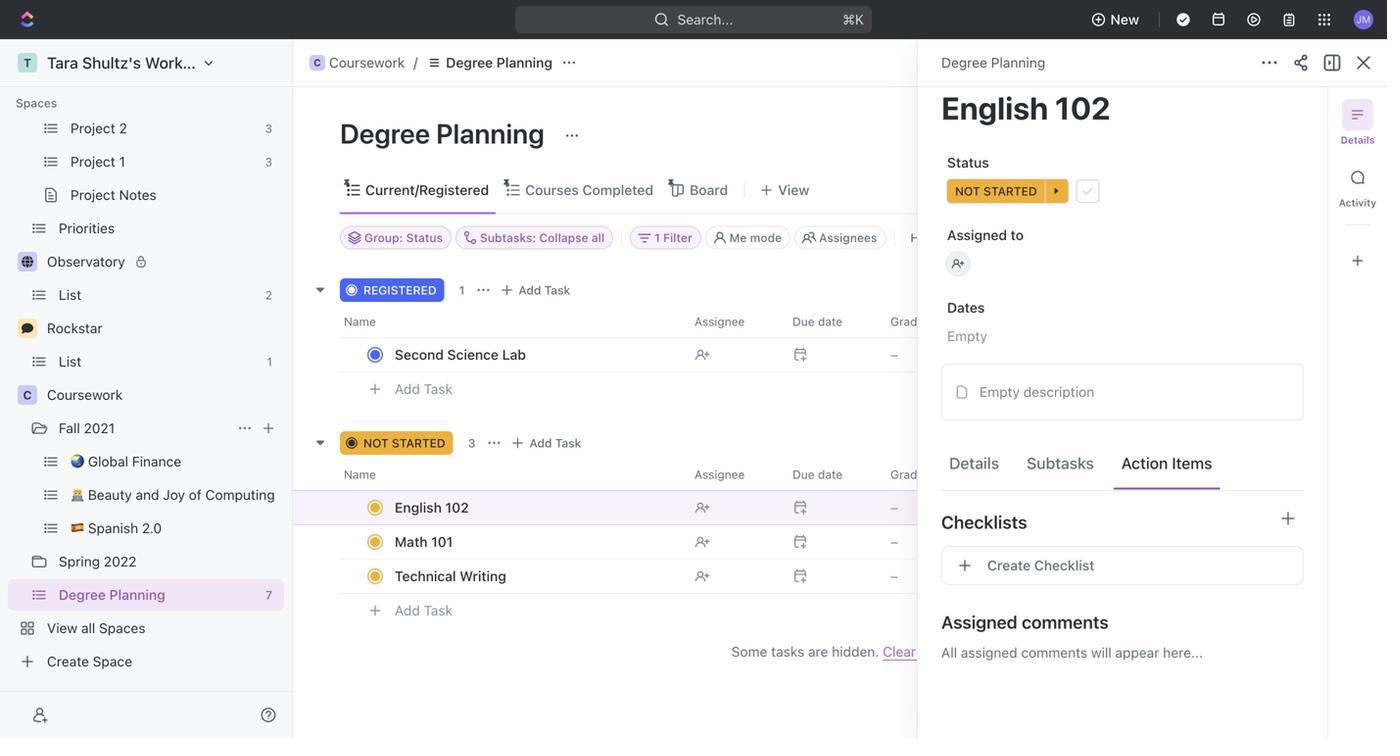 Task type: describe. For each thing, give the bounding box(es) containing it.
0 horizontal spatial spaces
[[16, 96, 57, 110]]

assignee for 1
[[695, 315, 745, 328]]

task down collapse
[[545, 283, 571, 297]]

– button for technical writing
[[879, 559, 977, 594]]

details inside button
[[950, 454, 1000, 472]]

date for 3
[[818, 468, 843, 481]]

2 horizontal spatial degree planning link
[[942, 54, 1046, 71]]

assigned for assigned comments
[[942, 612, 1018, 633]]

– for second science lab
[[891, 347, 899, 363]]

appear
[[1116, 644, 1160, 661]]

tasks
[[772, 644, 805, 660]]

1 horizontal spatial coursework, , element
[[310, 55, 325, 71]]

started inside dropdown button
[[984, 184, 1038, 198]]

🇪🇸
[[71, 520, 84, 536]]

2.0
[[142, 520, 162, 536]]

comments inside dropdown button
[[1022, 612, 1109, 633]]

assigned to
[[948, 227, 1024, 243]]

details inside task sidebar navigation tab list
[[1341, 134, 1376, 146]]

c coursework /
[[314, 54, 418, 71]]

create space
[[47, 653, 132, 669]]

view button
[[753, 167, 817, 213]]

add task button down subtasks: collapse all
[[495, 278, 579, 302]]

of
[[189, 487, 202, 503]]

tara shultz's workspace
[[47, 53, 226, 72]]

not started button
[[942, 173, 1305, 209]]

courses
[[526, 182, 579, 198]]

c for c coursework /
[[314, 57, 321, 68]]

comment image
[[22, 322, 33, 334]]

not inside dropdown button
[[956, 184, 981, 198]]

spring
[[59, 553, 100, 569]]

new button
[[1084, 4, 1152, 35]]

are
[[809, 644, 829, 660]]

sidebar navigation
[[0, 0, 297, 738]]

items
[[1173, 454, 1213, 472]]

2022
[[104, 553, 137, 569]]

technical
[[395, 568, 456, 584]]

due for 3
[[793, 468, 815, 481]]

observatory
[[47, 253, 125, 270]]

search button
[[1036, 176, 1112, 204]]

board link
[[686, 176, 729, 204]]

group:
[[365, 231, 403, 245]]

project notes
[[71, 187, 157, 203]]

activity
[[1340, 197, 1377, 208]]

102
[[446, 499, 469, 516]]

projects link
[[59, 79, 229, 111]]

🌏 global finance
[[71, 453, 181, 470]]

english 102
[[395, 499, 469, 516]]

to
[[1011, 227, 1024, 243]]

add down second
[[395, 381, 420, 397]]

beauty
[[88, 487, 132, 503]]

– button for second science lab
[[879, 337, 977, 372]]

subtasks: collapse all
[[480, 231, 605, 245]]

degree planning inside tree
[[59, 587, 165, 603]]

registered
[[364, 283, 437, 297]]

1 vertical spatial not
[[364, 436, 389, 450]]

grade button for 3
[[879, 459, 977, 490]]

technical writing link
[[390, 562, 679, 591]]

assignee button for 3
[[683, 459, 781, 490]]

spring 2022
[[59, 553, 137, 569]]

3 for 1
[[265, 155, 272, 169]]

task down second
[[424, 381, 453, 397]]

list link for 1
[[59, 346, 259, 377]]

– for english 102
[[891, 499, 899, 516]]

current/registered
[[366, 182, 489, 198]]

courses completed link
[[522, 176, 654, 204]]

automations button
[[1210, 48, 1312, 77]]

coursework, , element inside tree
[[18, 385, 37, 405]]

automations
[[1220, 54, 1302, 71]]

t
[[24, 56, 31, 70]]

workspace
[[145, 53, 226, 72]]

mode
[[751, 231, 782, 245]]

due date for 3
[[793, 468, 843, 481]]

– for technical writing
[[891, 568, 899, 584]]

coursework link
[[47, 379, 280, 411]]

dates
[[948, 299, 985, 316]]

add task down second
[[395, 381, 453, 397]]

task down technical writing
[[424, 602, 453, 619]]

project 1
[[71, 153, 125, 170]]

projects
[[59, 87, 111, 103]]

writing
[[460, 568, 507, 584]]

task sidebar navigation tab list
[[1337, 99, 1380, 276]]

1 filter
[[655, 231, 693, 245]]

1 horizontal spatial coursework
[[329, 54, 405, 71]]

lab
[[502, 347, 526, 363]]

list link for 2
[[59, 279, 258, 311]]

rockstar link
[[47, 313, 280, 344]]

– button for english 102
[[879, 490, 977, 525]]

add down technical
[[395, 602, 420, 619]]

name for 2nd the name dropdown button from the top
[[344, 468, 376, 481]]

hidden.
[[832, 644, 880, 660]]

1 vertical spatial status
[[406, 231, 443, 245]]

create space link
[[8, 646, 280, 677]]

tree inside sidebar navigation
[[8, 0, 284, 677]]

board
[[690, 182, 729, 198]]

1 name button from the top
[[340, 306, 683, 337]]

here...
[[1164, 644, 1204, 661]]

Edit task name text field
[[942, 89, 1305, 126]]

add task up english 102 link
[[530, 436, 582, 450]]

2021
[[84, 420, 115, 436]]

view for view
[[779, 182, 810, 198]]

spring 2022 link
[[59, 546, 280, 577]]

some tasks are hidden. clear filter
[[732, 644, 949, 660]]

empty for empty
[[948, 328, 988, 344]]

assignee button for 1
[[683, 306, 781, 337]]

clear
[[883, 644, 917, 660]]

create for create space
[[47, 653, 89, 669]]

all assigned comments will appear here...
[[942, 644, 1204, 661]]

math 101
[[395, 534, 453, 550]]

checklists
[[942, 512, 1028, 533]]

🇪🇸 spanish 2.0 link
[[71, 513, 280, 544]]

notes
[[119, 187, 157, 203]]

– for math 101
[[891, 534, 899, 550]]

/
[[414, 54, 418, 71]]

list for 2
[[59, 287, 82, 303]]

2 name button from the top
[[340, 459, 683, 490]]

tara shultz's workspace, , element
[[18, 53, 37, 73]]

second science lab link
[[390, 341, 679, 369]]



Task type: vqa. For each thing, say whether or not it's contained in the screenshot.


Task type: locate. For each thing, give the bounding box(es) containing it.
2 vertical spatial 3
[[468, 436, 476, 450]]

1 vertical spatial list link
[[59, 346, 259, 377]]

tree containing projects
[[8, 0, 284, 677]]

not started up english
[[364, 436, 446, 450]]

create inside button
[[988, 557, 1031, 573]]

jm
[[1357, 14, 1371, 25]]

science
[[448, 347, 499, 363]]

0 vertical spatial due
[[793, 315, 815, 328]]

all up create space
[[81, 620, 95, 636]]

not
[[956, 184, 981, 198], [364, 436, 389, 450]]

0 vertical spatial grade button
[[879, 306, 977, 337]]

1 horizontal spatial degree planning link
[[422, 51, 558, 74]]

grade left dates
[[891, 315, 925, 328]]

1
[[119, 153, 125, 170], [655, 231, 661, 245], [459, 283, 465, 297], [267, 355, 272, 369]]

0 vertical spatial date
[[818, 315, 843, 328]]

project down project 1
[[71, 187, 115, 203]]

assigned inside assigned comments dropdown button
[[942, 612, 1018, 633]]

0 vertical spatial status
[[948, 154, 990, 171]]

2 vertical spatial project
[[71, 187, 115, 203]]

0 horizontal spatial degree planning link
[[59, 579, 258, 611]]

all
[[942, 644, 958, 661]]

some
[[732, 644, 768, 660]]

observatory link
[[47, 246, 280, 277]]

1 grade from the top
[[891, 315, 925, 328]]

comments down assigned comments
[[1022, 644, 1088, 661]]

fall 2021 link
[[59, 413, 229, 444]]

details up checklists
[[950, 454, 1000, 472]]

view inside view all spaces link
[[47, 620, 78, 636]]

0 horizontal spatial details
[[950, 454, 1000, 472]]

1 filter button
[[630, 226, 702, 249]]

status up assigned to
[[948, 154, 990, 171]]

project 2 link
[[71, 113, 257, 144]]

collapse
[[540, 231, 589, 245]]

0 vertical spatial assigned
[[948, 227, 1008, 243]]

1 vertical spatial empty
[[980, 384, 1020, 400]]

create down checklists
[[988, 557, 1031, 573]]

due date button for 3
[[781, 459, 879, 490]]

list down rockstar
[[59, 353, 82, 370]]

1 horizontal spatial details
[[1341, 134, 1376, 146]]

1 vertical spatial details
[[950, 454, 1000, 472]]

create checklist
[[988, 557, 1095, 573]]

1 vertical spatial coursework
[[47, 387, 123, 403]]

all right collapse
[[592, 231, 605, 245]]

technical writing
[[395, 568, 507, 584]]

view up create space
[[47, 620, 78, 636]]

1 vertical spatial assignee button
[[683, 459, 781, 490]]

0 vertical spatial details
[[1341, 134, 1376, 146]]

1 horizontal spatial status
[[948, 154, 990, 171]]

0 vertical spatial 3
[[265, 122, 272, 135]]

not started up assigned to
[[956, 184, 1038, 198]]

grade for 3
[[891, 468, 925, 481]]

Search tasks... text field
[[1144, 223, 1340, 252]]

– button for math 101
[[879, 524, 977, 560]]

create inside tree
[[47, 653, 89, 669]]

1 vertical spatial name
[[344, 468, 376, 481]]

name button
[[340, 306, 683, 337], [340, 459, 683, 490]]

action items
[[1122, 454, 1213, 472]]

degree planning link
[[422, 51, 558, 74], [942, 54, 1046, 71], [59, 579, 258, 611]]

coursework, , element
[[310, 55, 325, 71], [18, 385, 37, 405]]

project up project 1
[[71, 120, 115, 136]]

grade button down hide
[[879, 306, 977, 337]]

view inside view button
[[779, 182, 810, 198]]

1 vertical spatial comments
[[1022, 644, 1088, 661]]

1 vertical spatial 3
[[265, 155, 272, 169]]

⌘k
[[843, 11, 865, 27]]

1 – from the top
[[891, 347, 899, 363]]

0 vertical spatial not started
[[956, 184, 1038, 198]]

0 horizontal spatial not started
[[364, 436, 446, 450]]

0 vertical spatial empty
[[948, 328, 988, 344]]

0 vertical spatial create
[[988, 557, 1031, 573]]

add task button down second
[[386, 377, 461, 401]]

c inside tree
[[23, 388, 32, 402]]

all inside sidebar navigation
[[81, 620, 95, 636]]

1 horizontal spatial 2
[[265, 288, 272, 302]]

math 101 link
[[390, 528, 679, 556]]

checklists button
[[942, 499, 1305, 546]]

0 vertical spatial not
[[956, 184, 981, 198]]

1 list link from the top
[[59, 279, 258, 311]]

view all spaces link
[[8, 613, 280, 644]]

0 vertical spatial grade
[[891, 315, 925, 328]]

0 vertical spatial list
[[59, 287, 82, 303]]

1 vertical spatial name button
[[340, 459, 683, 490]]

project inside project 2 link
[[71, 120, 115, 136]]

0 horizontal spatial status
[[406, 231, 443, 245]]

group: status
[[365, 231, 443, 245]]

due date for 1
[[793, 315, 843, 328]]

7
[[266, 588, 272, 602]]

0 vertical spatial due date
[[793, 315, 843, 328]]

101
[[431, 534, 453, 550]]

1 horizontal spatial not started
[[956, 184, 1038, 198]]

assigned for assigned to
[[948, 227, 1008, 243]]

2 due date button from the top
[[781, 459, 879, 490]]

empty for empty description
[[980, 384, 1020, 400]]

description
[[1024, 384, 1095, 400]]

4 – from the top
[[891, 568, 899, 584]]

2 list from the top
[[59, 353, 82, 370]]

1 vertical spatial due date button
[[781, 459, 879, 490]]

c inside c coursework /
[[314, 57, 321, 68]]

rockstar
[[47, 320, 103, 336]]

computing
[[205, 487, 275, 503]]

1 vertical spatial date
[[818, 468, 843, 481]]

1 assignee button from the top
[[683, 306, 781, 337]]

3 project from the top
[[71, 187, 115, 203]]

1 inside dropdown button
[[655, 231, 661, 245]]

all
[[592, 231, 605, 245], [81, 620, 95, 636]]

project inside project 1 link
[[71, 153, 115, 170]]

comments up all assigned comments will appear here...
[[1022, 612, 1109, 633]]

0 vertical spatial coursework, , element
[[310, 55, 325, 71]]

1 horizontal spatial create
[[988, 557, 1031, 573]]

list link up coursework link
[[59, 346, 259, 377]]

planning
[[497, 54, 553, 71], [992, 54, 1046, 71], [436, 117, 545, 149], [109, 587, 165, 603]]

and
[[136, 487, 159, 503]]

2 assignee button from the top
[[683, 459, 781, 490]]

3 – from the top
[[891, 534, 899, 550]]

coursework inside coursework link
[[47, 387, 123, 403]]

c
[[314, 57, 321, 68], [23, 388, 32, 402]]

1 vertical spatial create
[[47, 653, 89, 669]]

project 1 link
[[71, 146, 257, 177]]

coursework up fall 2021
[[47, 387, 123, 403]]

🇪🇸 spanish 2.0
[[71, 520, 162, 536]]

add task button up english 102 link
[[506, 431, 589, 455]]

1 vertical spatial c
[[23, 388, 32, 402]]

1 vertical spatial assigned
[[942, 612, 1018, 633]]

grade left details button
[[891, 468, 925, 481]]

priorities link
[[59, 213, 280, 244]]

space
[[93, 653, 132, 669]]

2 inside project 2 link
[[119, 120, 127, 136]]

1 grade button from the top
[[879, 306, 977, 337]]

0 vertical spatial assignee button
[[683, 306, 781, 337]]

1 due from the top
[[793, 315, 815, 328]]

0 horizontal spatial coursework
[[47, 387, 123, 403]]

2 grade button from the top
[[879, 459, 977, 490]]

subtasks:
[[480, 231, 536, 245]]

2 assignee from the top
[[695, 468, 745, 481]]

3 – button from the top
[[879, 524, 977, 560]]

0 horizontal spatial c
[[23, 388, 32, 402]]

project notes link
[[71, 179, 280, 211]]

view button
[[753, 176, 817, 204]]

1 vertical spatial 2
[[265, 288, 272, 302]]

1 name from the top
[[344, 315, 376, 328]]

spaces
[[16, 96, 57, 110], [99, 620, 146, 636]]

0 horizontal spatial all
[[81, 620, 95, 636]]

0 vertical spatial 2
[[119, 120, 127, 136]]

0 vertical spatial project
[[71, 120, 115, 136]]

date for 1
[[818, 315, 843, 328]]

c for c
[[23, 388, 32, 402]]

subtasks button
[[1020, 446, 1103, 481]]

project inside project notes 'link'
[[71, 187, 115, 203]]

project for project 2
[[71, 120, 115, 136]]

view for view all spaces
[[47, 620, 78, 636]]

0 vertical spatial assignee
[[695, 315, 745, 328]]

2 name from the top
[[344, 468, 376, 481]]

2 date from the top
[[818, 468, 843, 481]]

assignee button
[[683, 306, 781, 337], [683, 459, 781, 490]]

1 vertical spatial view
[[47, 620, 78, 636]]

degree inside tree
[[59, 587, 106, 603]]

checklist
[[1035, 557, 1095, 573]]

1 vertical spatial not started
[[364, 436, 446, 450]]

name
[[344, 315, 376, 328], [344, 468, 376, 481]]

assigned comments
[[942, 612, 1109, 633]]

list link up 'rockstar' link
[[59, 279, 258, 311]]

due date button for 1
[[781, 306, 879, 337]]

add task
[[519, 283, 571, 297], [395, 381, 453, 397], [530, 436, 582, 450], [395, 602, 453, 619]]

fall 2021
[[59, 420, 115, 436]]

1 – button from the top
[[879, 337, 977, 372]]

0 vertical spatial view
[[779, 182, 810, 198]]

0 vertical spatial list link
[[59, 279, 258, 311]]

1 due date from the top
[[793, 315, 843, 328]]

me
[[730, 231, 747, 245]]

1 project from the top
[[71, 120, 115, 136]]

1 list from the top
[[59, 287, 82, 303]]

add up english 102 link
[[530, 436, 552, 450]]

assigned left to
[[948, 227, 1008, 243]]

add task down subtasks: collapse all
[[519, 283, 571, 297]]

project for project 1
[[71, 153, 115, 170]]

2 due from the top
[[793, 468, 815, 481]]

tara
[[47, 53, 78, 72]]

0 vertical spatial coursework
[[329, 54, 405, 71]]

1 vertical spatial all
[[81, 620, 95, 636]]

grade for 1
[[891, 315, 925, 328]]

1 horizontal spatial started
[[984, 184, 1038, 198]]

2 due date from the top
[[793, 468, 843, 481]]

view up mode
[[779, 182, 810, 198]]

👨‍💻 beauty and joy of computing
[[71, 487, 275, 503]]

2 project from the top
[[71, 153, 115, 170]]

1 vertical spatial spaces
[[99, 620, 146, 636]]

english 102 link
[[390, 494, 679, 522]]

grade button up checklists
[[879, 459, 977, 490]]

1 horizontal spatial not
[[956, 184, 981, 198]]

grade button for 1
[[879, 306, 977, 337]]

finance
[[132, 453, 181, 470]]

🌏 global finance link
[[71, 446, 280, 477]]

started up to
[[984, 184, 1038, 198]]

1 vertical spatial due
[[793, 468, 815, 481]]

0 vertical spatial comments
[[1022, 612, 1109, 633]]

assignee for 3
[[695, 468, 745, 481]]

1 vertical spatial coursework, , element
[[18, 385, 37, 405]]

not started inside dropdown button
[[956, 184, 1038, 198]]

fall
[[59, 420, 80, 436]]

clear filter link
[[883, 644, 949, 661]]

1 vertical spatial project
[[71, 153, 115, 170]]

add down subtasks: collapse all
[[519, 283, 542, 297]]

list link
[[59, 279, 258, 311], [59, 346, 259, 377]]

task up english 102 link
[[556, 436, 582, 450]]

new
[[1111, 11, 1140, 27]]

1 vertical spatial started
[[392, 436, 446, 450]]

1 assignee from the top
[[695, 315, 745, 328]]

0 vertical spatial name
[[344, 315, 376, 328]]

project down project 2
[[71, 153, 115, 170]]

action items button
[[1114, 446, 1221, 481]]

task
[[545, 283, 571, 297], [424, 381, 453, 397], [556, 436, 582, 450], [424, 602, 453, 619]]

2 list link from the top
[[59, 346, 259, 377]]

me mode button
[[706, 226, 791, 249]]

create for create checklist
[[988, 557, 1031, 573]]

assigned up assigned
[[942, 612, 1018, 633]]

details button
[[942, 446, 1008, 481]]

👨‍💻 beauty and joy of computing link
[[71, 479, 280, 511]]

date
[[818, 315, 843, 328], [818, 468, 843, 481]]

spaces down "t"
[[16, 96, 57, 110]]

math
[[395, 534, 428, 550]]

assigned comments button
[[942, 599, 1305, 646]]

1 due date button from the top
[[781, 306, 879, 337]]

2 grade from the top
[[891, 468, 925, 481]]

0 vertical spatial c
[[314, 57, 321, 68]]

name button up lab
[[340, 306, 683, 337]]

search
[[1061, 182, 1106, 198]]

1 horizontal spatial all
[[592, 231, 605, 245]]

due for 1
[[793, 315, 815, 328]]

empty down dates
[[948, 328, 988, 344]]

add
[[519, 283, 542, 297], [395, 381, 420, 397], [530, 436, 552, 450], [395, 602, 420, 619]]

project for project notes
[[71, 187, 115, 203]]

planning inside sidebar navigation
[[109, 587, 165, 603]]

project 2
[[71, 120, 127, 136]]

spanish
[[88, 520, 138, 536]]

0 horizontal spatial 2
[[119, 120, 127, 136]]

create checklist button
[[942, 546, 1305, 585]]

filter
[[920, 644, 949, 660]]

0 vertical spatial started
[[984, 184, 1038, 198]]

spaces up space on the bottom left of the page
[[99, 620, 146, 636]]

create down view all spaces
[[47, 653, 89, 669]]

1 horizontal spatial view
[[779, 182, 810, 198]]

0 horizontal spatial view
[[47, 620, 78, 636]]

1 vertical spatial due date
[[793, 468, 843, 481]]

details up activity
[[1341, 134, 1376, 146]]

0 vertical spatial spaces
[[16, 96, 57, 110]]

2 – from the top
[[891, 499, 899, 516]]

coursework
[[329, 54, 405, 71], [47, 387, 123, 403]]

0 vertical spatial all
[[592, 231, 605, 245]]

second
[[395, 347, 444, 363]]

– button
[[879, 337, 977, 372], [879, 490, 977, 525], [879, 524, 977, 560], [879, 559, 977, 594]]

3 for 2
[[265, 122, 272, 135]]

add task button down technical
[[386, 599, 461, 622]]

0 vertical spatial due date button
[[781, 306, 879, 337]]

name for 1st the name dropdown button from the top of the page
[[344, 315, 376, 328]]

1 vertical spatial grade button
[[879, 459, 977, 490]]

globe image
[[22, 256, 33, 268]]

1 horizontal spatial spaces
[[99, 620, 146, 636]]

list up rockstar
[[59, 287, 82, 303]]

status right group:
[[406, 231, 443, 245]]

view all spaces
[[47, 620, 146, 636]]

assigned
[[948, 227, 1008, 243], [942, 612, 1018, 633]]

empty inside dropdown button
[[948, 328, 988, 344]]

1 date from the top
[[818, 315, 843, 328]]

add task down technical
[[395, 602, 453, 619]]

empty left description
[[980, 384, 1020, 400]]

list for 1
[[59, 353, 82, 370]]

empty inside button
[[980, 384, 1020, 400]]

1 vertical spatial grade
[[891, 468, 925, 481]]

1 vertical spatial assignee
[[695, 468, 745, 481]]

0 horizontal spatial create
[[47, 653, 89, 669]]

4 – button from the top
[[879, 559, 977, 594]]

name button up english 102 link
[[340, 459, 683, 490]]

assignees
[[820, 231, 878, 245]]

started up english
[[392, 436, 446, 450]]

1 vertical spatial list
[[59, 353, 82, 370]]

coursework left /
[[329, 54, 405, 71]]

2 – button from the top
[[879, 490, 977, 525]]

0 horizontal spatial not
[[364, 436, 389, 450]]

joy
[[163, 487, 185, 503]]

1 horizontal spatial c
[[314, 57, 321, 68]]

0 vertical spatial name button
[[340, 306, 683, 337]]

0 horizontal spatial coursework, , element
[[18, 385, 37, 405]]

0 horizontal spatial started
[[392, 436, 446, 450]]

empty description button
[[949, 376, 1298, 408]]

tree
[[8, 0, 284, 677]]

empty button
[[942, 319, 1305, 354]]

started
[[984, 184, 1038, 198], [392, 436, 446, 450]]



